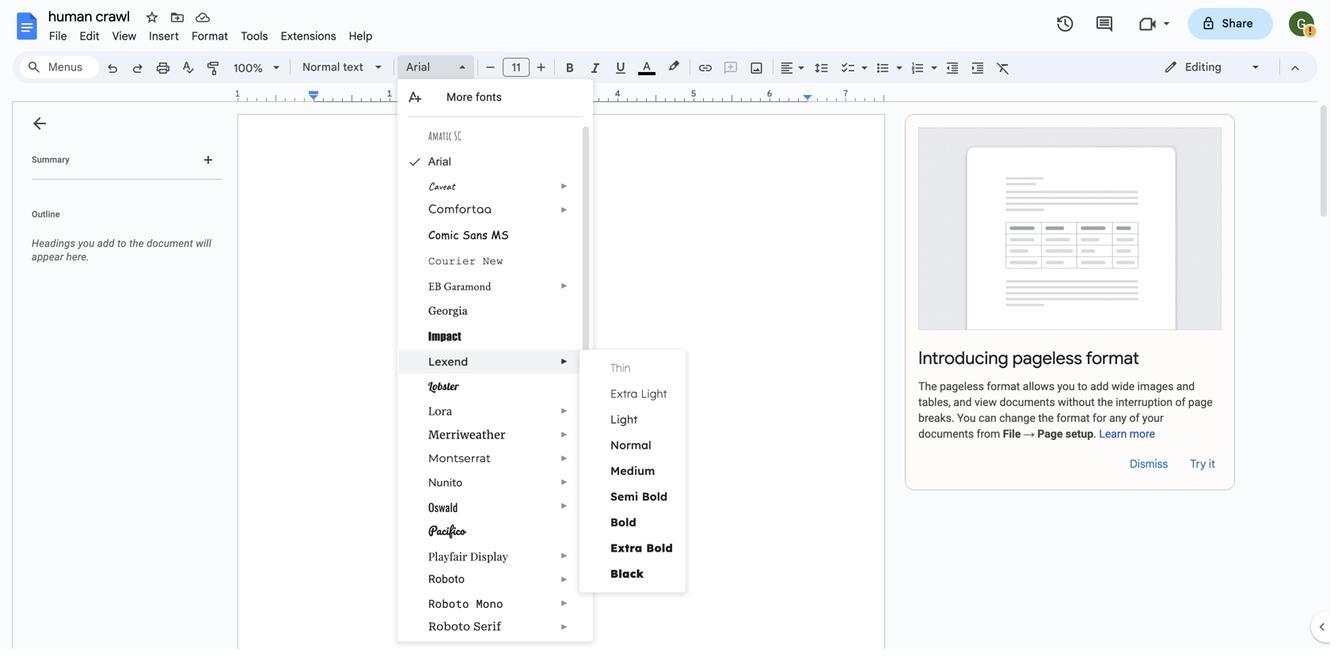 Task type: describe. For each thing, give the bounding box(es) containing it.
mode and view toolbar
[[1153, 51, 1309, 83]]

highlight color image
[[665, 56, 683, 75]]

introducing
[[919, 347, 1009, 370]]

summary
[[32, 155, 70, 165]]

menu containing thin
[[580, 350, 686, 593]]

1 vertical spatial bold
[[611, 516, 637, 530]]

black
[[611, 567, 644, 581]]

► for lexend
[[561, 357, 569, 366]]

allows
[[1023, 380, 1055, 393]]

fonts
[[476, 91, 502, 104]]

without
[[1058, 396, 1095, 409]]

dismiss
[[1130, 458, 1169, 471]]

0 vertical spatial light
[[641, 387, 668, 401]]

→
[[1024, 428, 1035, 441]]

document
[[147, 238, 193, 250]]

left margin image
[[238, 90, 318, 101]]

more fonts
[[447, 91, 502, 104]]

page
[[1038, 428, 1063, 441]]

styles list. normal text selected. option
[[303, 56, 366, 78]]

add inside the pageless format allows you to add wide images and tables, and view documents without the interruption of page breaks. you can change the format for any of your documents from
[[1091, 380, 1109, 393]]

► for montserrat
[[561, 454, 569, 463]]

2 vertical spatial the
[[1039, 412, 1054, 425]]

learn
[[1100, 428, 1128, 441]]

help menu item
[[343, 27, 379, 46]]

document outline element
[[13, 102, 228, 650]]

ms
[[491, 227, 509, 242]]

Zoom field
[[227, 56, 287, 80]]

eb
[[429, 279, 442, 294]]

images
[[1138, 380, 1174, 393]]

caveat
[[429, 179, 455, 193]]

► for lora
[[561, 407, 569, 416]]

pacifico
[[429, 521, 465, 541]]

2 vertical spatial format
[[1057, 412, 1090, 425]]

text color image
[[638, 56, 656, 75]]

sans
[[463, 227, 488, 242]]

to inside the headings you add to the document will appear here.
[[117, 238, 127, 250]]

thin
[[611, 361, 631, 375]]

playfair
[[429, 549, 468, 564]]

will
[[196, 238, 212, 250]]

normal text
[[303, 60, 364, 74]]

garamond
[[444, 279, 492, 294]]

1
[[235, 88, 240, 99]]

change
[[1000, 412, 1036, 425]]

file → page setup . learn more
[[1004, 428, 1156, 441]]

arial inside pacifico menu
[[429, 156, 452, 168]]

pageless for introducing
[[1013, 347, 1083, 370]]

2 horizontal spatial the
[[1098, 396, 1114, 409]]

try
[[1191, 458, 1207, 471]]

the inside the headings you add to the document will appear here.
[[129, 238, 144, 250]]

menu bar inside menu bar banner
[[43, 21, 379, 47]]

extra for extra bold
[[611, 541, 643, 555]]

lexend
[[429, 355, 468, 369]]

share
[[1223, 17, 1254, 30]]

roboto for roboto mono
[[429, 597, 469, 612]]

0 horizontal spatial and
[[954, 396, 972, 409]]

montserrat
[[429, 452, 491, 465]]

1 horizontal spatial of
[[1176, 396, 1186, 409]]

tables,
[[919, 396, 951, 409]]

arial inside option
[[406, 60, 430, 74]]

amatic
[[429, 129, 452, 143]]

more
[[1130, 428, 1156, 441]]

the
[[919, 380, 938, 393]]

view menu item
[[106, 27, 143, 46]]

introducing pageless format application
[[0, 0, 1331, 650]]

file menu item
[[43, 27, 73, 46]]

0 horizontal spatial light
[[611, 413, 638, 427]]

eb garamond
[[429, 279, 492, 294]]

dismiss button
[[1124, 452, 1175, 477]]

Rename text field
[[43, 6, 139, 25]]

courier
[[429, 255, 476, 268]]

oswald
[[429, 499, 458, 516]]

format
[[192, 29, 228, 43]]

georgia
[[429, 305, 468, 317]]

outline heading
[[13, 208, 228, 231]]

► for playfair display
[[561, 552, 569, 561]]

amatic sc
[[429, 129, 462, 143]]

insert
[[149, 29, 179, 43]]

comfortaa
[[429, 204, 492, 216]]

try it button
[[1185, 452, 1222, 477]]

from
[[977, 428, 1001, 441]]

comic sans ms
[[429, 227, 509, 242]]

Font size text field
[[504, 58, 529, 77]]

semi
[[611, 490, 639, 504]]

format for the pageless format allows you to add wide images and tables, and view documents without the interruption of page breaks. you can change the format for any of your documents from
[[987, 380, 1021, 393]]

semi bold
[[611, 490, 668, 504]]

can
[[979, 412, 997, 425]]

share button
[[1189, 8, 1274, 40]]

edit
[[80, 29, 100, 43]]

interruption
[[1116, 396, 1173, 409]]

right margin image
[[804, 90, 884, 101]]

learn more link
[[1100, 428, 1156, 441]]

extensions
[[281, 29, 336, 43]]

0 horizontal spatial of
[[1130, 412, 1140, 425]]

► for oswald
[[561, 502, 569, 511]]

normal for normal text
[[303, 60, 340, 74]]

Star checkbox
[[141, 6, 163, 29]]

outline
[[32, 210, 60, 219]]

roboto serif
[[429, 621, 502, 634]]

► for comfortaa
[[561, 206, 569, 215]]



Task type: locate. For each thing, give the bounding box(es) containing it.
0 vertical spatial pageless
[[1013, 347, 1083, 370]]

documents up change
[[1000, 396, 1056, 409]]

main toolbar
[[98, 0, 1016, 413]]

you up here.
[[78, 238, 95, 250]]

and
[[1177, 380, 1195, 393], [954, 396, 972, 409]]

0 vertical spatial the
[[129, 238, 144, 250]]

extra down thin
[[611, 387, 638, 401]]

and up you at the bottom right of the page
[[954, 396, 972, 409]]

add down outline heading
[[97, 238, 115, 250]]

1 horizontal spatial the
[[1039, 412, 1054, 425]]

0 vertical spatial bold
[[642, 490, 668, 504]]

1 vertical spatial the
[[1098, 396, 1114, 409]]

to inside the pageless format allows you to add wide images and tables, and view documents without the interruption of page breaks. you can change the format for any of your documents from
[[1078, 380, 1088, 393]]

Zoom text field
[[230, 57, 268, 79]]

pacifico menu
[[398, 79, 593, 642]]

line & paragraph spacing image
[[813, 56, 831, 78]]

tools
[[241, 29, 268, 43]]

arial option
[[406, 56, 450, 78]]

► for caveat
[[561, 182, 569, 191]]

8 ► from the top
[[561, 478, 569, 487]]

► for roboto
[[561, 576, 569, 585]]

1 horizontal spatial documents
[[1000, 396, 1056, 409]]

of left page at bottom right
[[1176, 396, 1186, 409]]

2 roboto from the top
[[429, 597, 469, 612]]

the down outline heading
[[129, 238, 144, 250]]

the up 'page'
[[1039, 412, 1054, 425]]

bold right semi on the bottom
[[642, 490, 668, 504]]

extra for extra light
[[611, 387, 638, 401]]

edit menu item
[[73, 27, 106, 46]]

breaks.
[[919, 412, 955, 425]]

extra up black
[[611, 541, 643, 555]]

format down without
[[1057, 412, 1090, 425]]

1 extra from the top
[[611, 387, 638, 401]]

document with wide table extending beyond text width image
[[919, 128, 1222, 330]]

add left wide
[[1091, 380, 1109, 393]]

you up without
[[1058, 380, 1076, 393]]

2 vertical spatial bold
[[647, 541, 673, 555]]

0 vertical spatial roboto
[[429, 573, 465, 586]]

help
[[349, 29, 373, 43]]

0 horizontal spatial normal
[[303, 60, 340, 74]]

tools menu item
[[235, 27, 275, 46]]

6 ► from the top
[[561, 431, 569, 440]]

of right the any at the right
[[1130, 412, 1140, 425]]

pageless down introducing
[[940, 380, 985, 393]]

roboto down 'playfair'
[[429, 573, 465, 586]]

text
[[343, 60, 364, 74]]

comic
[[429, 227, 459, 242]]

arial right text on the top of the page
[[406, 60, 430, 74]]

►
[[561, 182, 569, 191], [561, 206, 569, 215], [561, 282, 569, 291], [561, 357, 569, 366], [561, 407, 569, 416], [561, 431, 569, 440], [561, 454, 569, 463], [561, 478, 569, 487], [561, 502, 569, 511], [561, 552, 569, 561], [561, 576, 569, 585], [561, 599, 569, 608], [561, 623, 569, 632]]

► for roboto serif
[[561, 623, 569, 632]]

bold down the semi bold
[[647, 541, 673, 555]]

2 ► from the top
[[561, 206, 569, 215]]

11 ► from the top
[[561, 576, 569, 585]]

the up for
[[1098, 396, 1114, 409]]

2 extra from the top
[[611, 541, 643, 555]]

introducing pageless format list
[[905, 114, 1236, 491]]

1 vertical spatial arial
[[429, 156, 452, 168]]

1 horizontal spatial pageless
[[1013, 347, 1083, 370]]

0 vertical spatial normal
[[303, 60, 340, 74]]

normal left text on the top of the page
[[303, 60, 340, 74]]

3 ► from the top
[[561, 282, 569, 291]]

Font size field
[[503, 58, 536, 78]]

10 ► from the top
[[561, 552, 569, 561]]

5 ► from the top
[[561, 407, 569, 416]]

.
[[1094, 428, 1097, 441]]

add inside the headings you add to the document will appear here.
[[97, 238, 115, 250]]

lobster
[[429, 379, 459, 393]]

headings you add to the document will appear here.
[[32, 238, 212, 263]]

1 vertical spatial normal
[[611, 438, 652, 452]]

courier new
[[429, 255, 504, 268]]

1 vertical spatial documents
[[919, 428, 974, 441]]

0 vertical spatial add
[[97, 238, 115, 250]]

0 vertical spatial documents
[[1000, 396, 1056, 409]]

roboto up roboto serif
[[429, 597, 469, 612]]

Menus field
[[20, 56, 99, 78]]

13 ► from the top
[[561, 623, 569, 632]]

format up view
[[987, 380, 1021, 393]]

1 roboto from the top
[[429, 573, 465, 586]]

► for merriweather
[[561, 431, 569, 440]]

display
[[470, 549, 508, 564]]

pageless
[[1013, 347, 1083, 370], [940, 380, 985, 393]]

bold
[[642, 490, 668, 504], [611, 516, 637, 530], [647, 541, 673, 555]]

0 vertical spatial format
[[1086, 347, 1140, 370]]

format for introducing pageless format
[[1086, 347, 1140, 370]]

documents
[[1000, 396, 1056, 409], [919, 428, 974, 441]]

here.
[[66, 251, 89, 263]]

view
[[112, 29, 136, 43]]

0 vertical spatial of
[[1176, 396, 1186, 409]]

0 horizontal spatial add
[[97, 238, 115, 250]]

0 horizontal spatial to
[[117, 238, 127, 250]]

pageless up allows
[[1013, 347, 1083, 370]]

editing
[[1186, 60, 1222, 74]]

and up page at bottom right
[[1177, 380, 1195, 393]]

roboto for roboto serif
[[429, 621, 471, 634]]

menu bar containing file
[[43, 21, 379, 47]]

format up wide
[[1086, 347, 1140, 370]]

4 ► from the top
[[561, 357, 569, 366]]

pageless inside the pageless format allows you to add wide images and tables, and view documents without the interruption of page breaks. you can change the format for any of your documents from
[[940, 380, 985, 393]]

► for roboto mono
[[561, 599, 569, 608]]

menu bar
[[43, 21, 379, 47]]

0 vertical spatial extra
[[611, 387, 638, 401]]

menu bar banner
[[0, 0, 1331, 650]]

introducing pageless format
[[919, 347, 1140, 370]]

for
[[1093, 412, 1107, 425]]

roboto
[[429, 573, 465, 586], [429, 597, 469, 612], [429, 621, 471, 634]]

1 vertical spatial pageless
[[940, 380, 985, 393]]

pageless for the
[[940, 380, 985, 393]]

0 vertical spatial to
[[117, 238, 127, 250]]

add
[[97, 238, 115, 250], [1091, 380, 1109, 393]]

0 vertical spatial file
[[49, 29, 67, 43]]

new
[[483, 255, 504, 268]]

of
[[1176, 396, 1186, 409], [1130, 412, 1140, 425]]

1 horizontal spatial file
[[1004, 428, 1021, 441]]

to up without
[[1078, 380, 1088, 393]]

wide
[[1112, 380, 1135, 393]]

1 horizontal spatial normal
[[611, 438, 652, 452]]

file down change
[[1004, 428, 1021, 441]]

view
[[975, 396, 997, 409]]

menu
[[580, 350, 686, 593]]

any
[[1110, 412, 1127, 425]]

arial
[[406, 60, 430, 74], [429, 156, 452, 168]]

you inside the pageless format allows you to add wide images and tables, and view documents without the interruption of page breaks. you can change the format for any of your documents from
[[1058, 380, 1076, 393]]

normal
[[303, 60, 340, 74], [611, 438, 652, 452]]

9 ► from the top
[[561, 502, 569, 511]]

► for eb garamond
[[561, 282, 569, 291]]

the pageless format allows you to add wide images and tables, and view documents without the interruption of page breaks. you can change the format for any of your documents from
[[919, 380, 1213, 441]]

normal inside option
[[303, 60, 340, 74]]

you inside the headings you add to the document will appear here.
[[78, 238, 95, 250]]

insert menu item
[[143, 27, 185, 46]]

you
[[958, 412, 976, 425]]

2 vertical spatial roboto
[[429, 621, 471, 634]]

bold down semi on the bottom
[[611, 516, 637, 530]]

extra bold
[[611, 541, 673, 555]]

sc
[[454, 129, 462, 143]]

file
[[49, 29, 67, 43], [1004, 428, 1021, 441]]

extra light
[[611, 387, 668, 401]]

1 vertical spatial to
[[1078, 380, 1088, 393]]

1 vertical spatial roboto
[[429, 597, 469, 612]]

1 vertical spatial file
[[1004, 428, 1021, 441]]

format menu item
[[185, 27, 235, 46]]

0 horizontal spatial the
[[129, 238, 144, 250]]

1 horizontal spatial to
[[1078, 380, 1088, 393]]

playfair display
[[429, 549, 508, 564]]

► for nunito
[[561, 478, 569, 487]]

light
[[641, 387, 668, 401], [611, 413, 638, 427]]

1 vertical spatial you
[[1058, 380, 1076, 393]]

appear
[[32, 251, 64, 263]]

file inside the introducing pageless format list
[[1004, 428, 1021, 441]]

roboto mono
[[429, 597, 504, 612]]

bold for extra bold
[[647, 541, 673, 555]]

0 horizontal spatial you
[[78, 238, 95, 250]]

setup
[[1066, 428, 1094, 441]]

documents down breaks.
[[919, 428, 974, 441]]

format
[[1086, 347, 1140, 370], [987, 380, 1021, 393], [1057, 412, 1090, 425]]

try it
[[1191, 458, 1216, 471]]

7 ► from the top
[[561, 454, 569, 463]]

mono
[[476, 597, 504, 612]]

normal for normal
[[611, 438, 652, 452]]

extensions menu item
[[275, 27, 343, 46]]

editing button
[[1153, 55, 1273, 79]]

file inside file menu item
[[49, 29, 67, 43]]

headings
[[32, 238, 76, 250]]

summary heading
[[32, 154, 70, 166]]

nunito
[[429, 476, 463, 491]]

arial up caveat
[[429, 156, 452, 168]]

the
[[129, 238, 144, 250], [1098, 396, 1114, 409], [1039, 412, 1054, 425]]

lora
[[429, 404, 453, 419]]

1 vertical spatial and
[[954, 396, 972, 409]]

0 horizontal spatial file
[[49, 29, 67, 43]]

0 vertical spatial arial
[[406, 60, 430, 74]]

medium
[[611, 464, 655, 478]]

0 vertical spatial you
[[78, 238, 95, 250]]

more
[[447, 91, 473, 104]]

insert image image
[[748, 56, 766, 78]]

3 roboto from the top
[[429, 621, 471, 634]]

file for file → page setup . learn more
[[1004, 428, 1021, 441]]

page
[[1189, 396, 1213, 409]]

1 horizontal spatial and
[[1177, 380, 1195, 393]]

impact
[[429, 330, 461, 343]]

bold for semi bold
[[642, 490, 668, 504]]

1 ► from the top
[[561, 182, 569, 191]]

to down outline heading
[[117, 238, 127, 250]]

1 vertical spatial add
[[1091, 380, 1109, 393]]

1 horizontal spatial you
[[1058, 380, 1076, 393]]

it
[[1210, 458, 1216, 471]]

1 horizontal spatial light
[[641, 387, 668, 401]]

normal up medium on the left bottom of page
[[611, 438, 652, 452]]

file up menus field
[[49, 29, 67, 43]]

0 horizontal spatial documents
[[919, 428, 974, 441]]

1 vertical spatial extra
[[611, 541, 643, 555]]

1 vertical spatial light
[[611, 413, 638, 427]]

merriweather
[[429, 428, 506, 442]]

12 ► from the top
[[561, 599, 569, 608]]

1 horizontal spatial add
[[1091, 380, 1109, 393]]

1 vertical spatial format
[[987, 380, 1021, 393]]

roboto down roboto mono
[[429, 621, 471, 634]]

serif
[[474, 621, 502, 634]]

0 horizontal spatial pageless
[[940, 380, 985, 393]]

your
[[1143, 412, 1164, 425]]

0 vertical spatial and
[[1177, 380, 1195, 393]]

file for file
[[49, 29, 67, 43]]

1 vertical spatial of
[[1130, 412, 1140, 425]]



Task type: vqa. For each thing, say whether or not it's contained in the screenshot.
Caveat
yes



